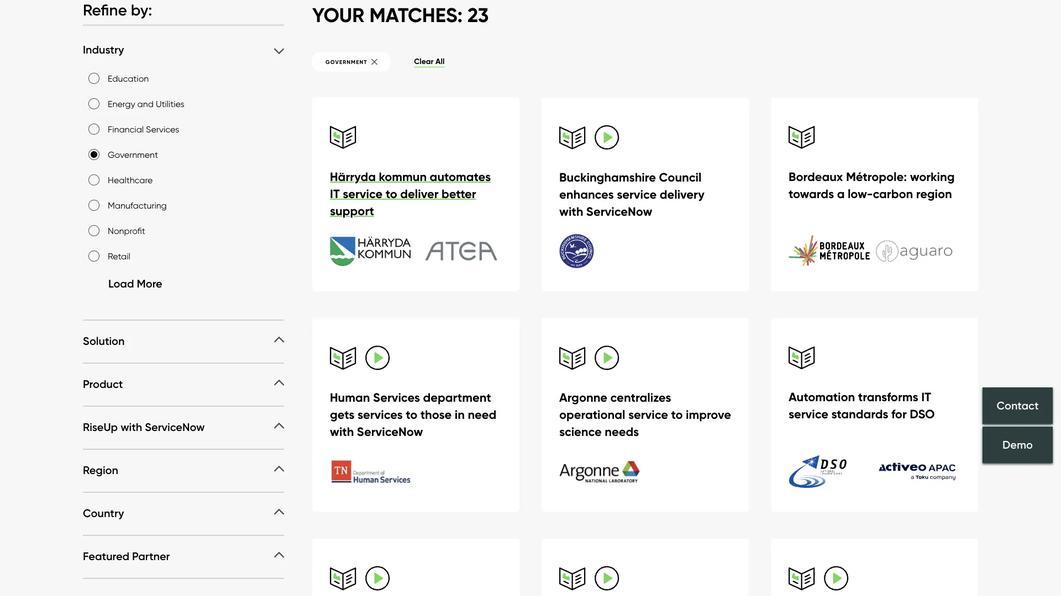 Task type: locate. For each thing, give the bounding box(es) containing it.
government option
[[88, 149, 99, 160]]

with inside buckinghamshire council enhances service delivery with servicenow
[[559, 204, 583, 219]]

0 horizontal spatial government
[[108, 149, 158, 160]]

0 vertical spatial it
[[330, 186, 340, 201]]

service for buckinghamshire council enhances service delivery with servicenow
[[617, 187, 657, 202]]

healthcare
[[108, 174, 153, 185]]

featured partner
[[83, 550, 170, 564]]

to down kommun
[[386, 186, 397, 201]]

0 horizontal spatial dso image
[[789, 455, 870, 489]]

dso image
[[789, 455, 870, 489], [875, 455, 956, 489]]

services up services
[[373, 391, 420, 406]]

load more
[[108, 277, 162, 291]]

riseup
[[83, 421, 118, 434]]

servicenow down services
[[357, 425, 423, 440]]

operational
[[559, 408, 625, 423]]

servicenow
[[586, 204, 652, 219], [145, 421, 205, 434], [357, 425, 423, 440]]

1 vertical spatial it
[[921, 390, 931, 405]]

department
[[423, 391, 491, 406]]

with right riseup at left bottom
[[121, 421, 142, 434]]

härryda kommun automates it service to deliver better support
[[330, 169, 491, 218]]

retail option
[[88, 251, 99, 262]]

service inside buckinghamshire council enhances service delivery with servicenow
[[617, 187, 657, 202]]

automation transforms it service standards for dso
[[789, 390, 935, 422]]

0 horizontal spatial servicenow
[[145, 421, 205, 434]]

your
[[312, 3, 364, 27]]

country
[[83, 507, 124, 521]]

council
[[659, 170, 702, 185]]

buckinghamshire
[[559, 170, 656, 185]]

0 vertical spatial government
[[326, 59, 367, 66]]

2 horizontal spatial servicenow
[[586, 204, 652, 219]]

1 horizontal spatial it
[[921, 390, 931, 405]]

2 harryda kommu image from the left
[[416, 235, 497, 268]]

clear
[[414, 57, 434, 66]]

matches:
[[369, 3, 463, 27]]

service for argonne centralizes operational service to improve science needs
[[628, 408, 668, 423]]

partner
[[132, 550, 170, 564]]

23
[[468, 3, 489, 27]]

1 dso image from the left
[[789, 455, 870, 489]]

financial services
[[108, 124, 179, 134]]

service down centralizes
[[628, 408, 668, 423]]

bordeaux
[[789, 169, 843, 184]]

0 horizontal spatial to
[[386, 186, 397, 201]]

service
[[343, 186, 383, 201], [617, 187, 657, 202], [789, 407, 828, 422], [628, 408, 668, 423]]

it inside automation transforms it service standards for dso
[[921, 390, 931, 405]]

delivery
[[660, 187, 705, 202]]

better
[[442, 186, 476, 201]]

featured partner button
[[83, 550, 284, 564]]

1 horizontal spatial dso image
[[875, 455, 956, 489]]

0 horizontal spatial with
[[121, 421, 142, 434]]

2 horizontal spatial to
[[671, 408, 683, 423]]

0 horizontal spatial it
[[330, 186, 340, 201]]

to inside human services department gets services to those in need with servicenow
[[406, 408, 417, 423]]

government
[[326, 59, 367, 66], [108, 149, 158, 160]]

1 horizontal spatial to
[[406, 408, 417, 423]]

manufacturing option
[[88, 200, 99, 211]]

services
[[146, 124, 179, 134], [373, 391, 420, 406]]

service inside härryda kommun automates it service to deliver better support
[[343, 186, 383, 201]]

services inside human services department gets services to those in need with servicenow
[[373, 391, 420, 406]]

0 horizontal spatial services
[[146, 124, 179, 134]]

servicenow up region popup button
[[145, 421, 205, 434]]

with
[[559, 204, 583, 219], [121, 421, 142, 434], [330, 425, 354, 440]]

to
[[386, 186, 397, 201], [406, 408, 417, 423], [671, 408, 683, 423]]

1 horizontal spatial government
[[326, 59, 367, 66]]

to left the improve
[[671, 408, 683, 423]]

human services department gets services to those in need with servicenow
[[330, 391, 496, 440]]

2 horizontal spatial with
[[559, 204, 583, 219]]

dso
[[910, 407, 935, 422]]

servicenow down buckinghamshire
[[586, 204, 652, 219]]

region
[[916, 186, 952, 201]]

service inside automation transforms it service standards for dso
[[789, 407, 828, 422]]

it up dso
[[921, 390, 931, 405]]

buckinghamshire council image
[[559, 234, 642, 269]]

your matches: 23
[[312, 3, 489, 27]]

2 dso image from the left
[[875, 455, 956, 489]]

education option
[[88, 73, 99, 84]]

service down automation
[[789, 407, 828, 422]]

all
[[436, 57, 445, 66]]

service down buckinghamshire
[[617, 187, 657, 202]]

to inside härryda kommun automates it service to deliver better support
[[386, 186, 397, 201]]

servicenow inside popup button
[[145, 421, 205, 434]]

working
[[910, 169, 955, 184]]

0 horizontal spatial bordeaux metropole image
[[789, 235, 870, 268]]

to inside the 'argonne centralizes operational service to improve science needs'
[[671, 408, 683, 423]]

services down utilities
[[146, 124, 179, 134]]

clear all link
[[414, 57, 445, 68]]

government down your
[[326, 59, 367, 66]]

load more button
[[88, 274, 162, 293]]

1 horizontal spatial harryda kommu image
[[416, 235, 497, 268]]

harryda kommu image
[[330, 235, 411, 268], [416, 235, 497, 268]]

1 vertical spatial services
[[373, 391, 420, 406]]

1 horizontal spatial with
[[330, 425, 354, 440]]

1 harryda kommu image from the left
[[330, 235, 411, 268]]

it
[[330, 186, 340, 201], [921, 390, 931, 405]]

bordeaux metropole image
[[789, 235, 870, 268], [875, 235, 956, 268]]

buckinghamshire council enhances service delivery with servicenow
[[559, 170, 705, 219]]

a
[[837, 186, 845, 201]]

1 horizontal spatial services
[[373, 391, 420, 406]]

healthcare option
[[88, 174, 99, 185]]

1 horizontal spatial servicenow
[[357, 425, 423, 440]]

service down härryda at the top left
[[343, 186, 383, 201]]

science
[[559, 425, 602, 440]]

1 vertical spatial government
[[108, 149, 158, 160]]

with inside popup button
[[121, 421, 142, 434]]

service inside the 'argonne centralizes operational service to improve science needs'
[[628, 408, 668, 423]]

it inside härryda kommun automates it service to deliver better support
[[330, 186, 340, 201]]

government up healthcare
[[108, 149, 158, 160]]

automates
[[430, 169, 491, 184]]

centralizes
[[610, 391, 671, 406]]

utilities
[[156, 98, 185, 109]]

1 horizontal spatial bordeaux metropole image
[[875, 235, 956, 268]]

métropole:
[[846, 169, 907, 184]]

with down enhances
[[559, 204, 583, 219]]

with down "gets" on the left bottom of page
[[330, 425, 354, 440]]

0 vertical spatial services
[[146, 124, 179, 134]]

it up the support
[[330, 186, 340, 201]]

to left those
[[406, 408, 417, 423]]

argonne centralizes operational service to improve science needs
[[559, 391, 731, 440]]

0 horizontal spatial harryda kommu image
[[330, 235, 411, 268]]



Task type: vqa. For each thing, say whether or not it's contained in the screenshot.
the rightmost unknown
no



Task type: describe. For each thing, give the bounding box(es) containing it.
kommun
[[379, 169, 427, 184]]

to for services
[[406, 408, 417, 423]]

needs
[[605, 425, 639, 440]]

automation
[[789, 390, 855, 405]]

load
[[108, 277, 134, 291]]

education
[[108, 73, 149, 83]]

human
[[330, 391, 370, 406]]

2 bordeaux metropole image from the left
[[875, 235, 956, 268]]

need
[[468, 408, 496, 423]]

product
[[83, 378, 123, 391]]

gets
[[330, 408, 355, 423]]

refine by:
[[83, 0, 152, 19]]

servicenow inside human services department gets services to those in need with servicenow
[[357, 425, 423, 440]]

manufacturing
[[108, 200, 167, 211]]

riseup with servicenow
[[83, 421, 205, 434]]

bordeaux métropole: working towards a low-carbon region
[[789, 169, 955, 201]]

nonprofit option
[[88, 225, 99, 236]]

featured
[[83, 550, 129, 564]]

more
[[137, 277, 162, 291]]

in
[[455, 408, 465, 423]]

to for service
[[386, 186, 397, 201]]

towards
[[789, 186, 834, 201]]

industry
[[83, 43, 124, 56]]

improve
[[686, 408, 731, 423]]

region button
[[83, 463, 284, 478]]

energy and utilities
[[108, 98, 185, 109]]

riseup with servicenow button
[[83, 420, 284, 435]]

transforms
[[858, 390, 918, 405]]

product button
[[83, 377, 284, 392]]

financial
[[108, 124, 144, 134]]

argonne
[[559, 391, 607, 406]]

financial services option
[[88, 124, 99, 135]]

clear all
[[414, 57, 445, 66]]

by:
[[131, 0, 152, 19]]

support
[[330, 203, 374, 218]]

servicenow inside buckinghamshire council enhances service delivery with servicenow
[[586, 204, 652, 219]]

low-
[[848, 186, 873, 201]]

services
[[358, 408, 403, 423]]

solution button
[[83, 334, 284, 349]]

industry button
[[83, 42, 284, 57]]

refine
[[83, 0, 127, 19]]

tennessee dhs csm image
[[330, 455, 413, 489]]

country button
[[83, 507, 284, 521]]

standards
[[832, 407, 888, 422]]

for
[[892, 407, 907, 422]]

solution
[[83, 334, 125, 348]]

services for human
[[373, 391, 420, 406]]

retail
[[108, 251, 130, 261]]

argonne – servicenow image
[[559, 455, 642, 489]]

those
[[420, 408, 452, 423]]

energy and utilities option
[[88, 98, 99, 109]]

1 bordeaux metropole image from the left
[[789, 235, 870, 268]]

services for financial
[[146, 124, 179, 134]]

enhances
[[559, 187, 614, 202]]

energy
[[108, 98, 135, 109]]

deliver
[[400, 186, 439, 201]]

and
[[137, 98, 154, 109]]

region
[[83, 464, 118, 478]]

with inside human services department gets services to those in need with servicenow
[[330, 425, 354, 440]]

nonprofit
[[108, 225, 145, 236]]

service for automation transforms it service standards for dso
[[789, 407, 828, 422]]

härryda
[[330, 169, 376, 184]]

carbon
[[873, 186, 913, 201]]



